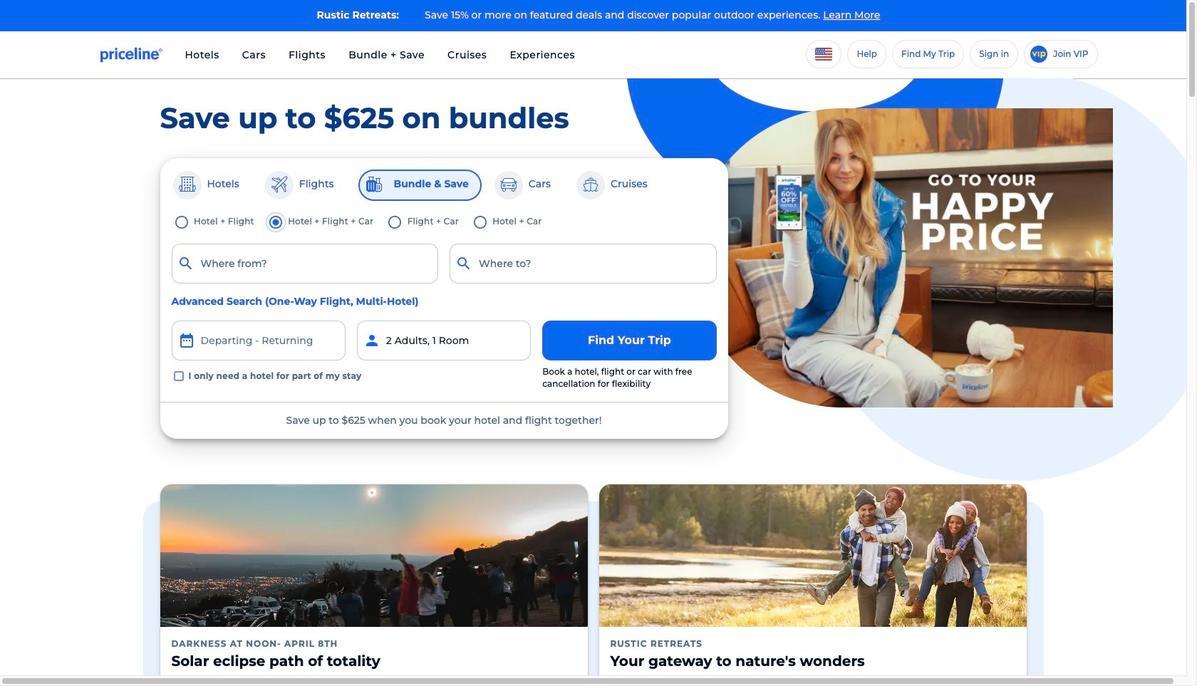 Task type: describe. For each thing, give the bounding box(es) containing it.
types of travel tab list
[[171, 169, 717, 201]]

vip badge icon image
[[1031, 45, 1048, 62]]

Where from? field
[[171, 243, 438, 283]]



Task type: locate. For each thing, give the bounding box(es) containing it.
none field where from?
[[171, 243, 438, 283]]

None field
[[171, 243, 438, 283], [450, 243, 717, 283]]

1 horizontal spatial none field
[[450, 243, 717, 283]]

2 none field from the left
[[450, 243, 717, 283]]

0 horizontal spatial none field
[[171, 243, 438, 283]]

en us image
[[816, 47, 833, 60]]

None button
[[171, 321, 346, 361]]

1 none field from the left
[[171, 243, 438, 283]]

Where to? field
[[450, 243, 717, 283]]

priceline.com home image
[[100, 47, 162, 62]]

none field the where to?
[[450, 243, 717, 283]]



Task type: vqa. For each thing, say whether or not it's contained in the screenshot.
Field
yes



